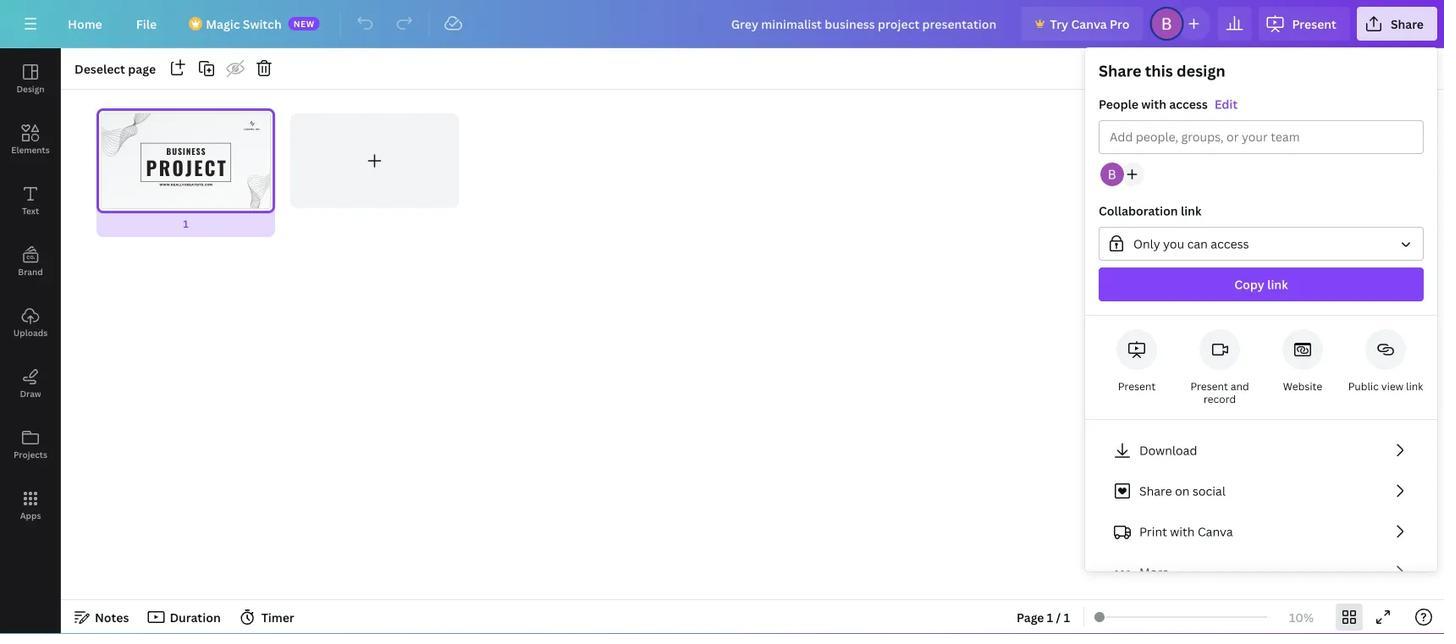 Task type: describe. For each thing, give the bounding box(es) containing it.
file button
[[123, 7, 170, 41]]

with for people
[[1142, 96, 1167, 112]]

notes button
[[68, 604, 136, 631]]

share on social button
[[1099, 474, 1425, 508]]

home link
[[54, 7, 116, 41]]

try canva pro button
[[1022, 7, 1144, 41]]

and
[[1231, 379, 1250, 393]]

1 vertical spatial larana,
[[1041, 181, 1094, 193]]

download
[[1140, 443, 1198, 459]]

this
[[1146, 61, 1174, 81]]

only you can access
[[1134, 236, 1250, 252]]

copy link
[[1235, 277, 1289, 293]]

0 horizontal spatial 1
[[183, 217, 189, 231]]

magic switch
[[206, 16, 282, 32]]

new
[[294, 18, 315, 29]]

Add people, groups, or your team text field
[[1110, 121, 1414, 153]]

elements button
[[0, 109, 61, 170]]

text
[[22, 205, 39, 216]]

only
[[1134, 236, 1161, 252]]

share this design
[[1099, 61, 1226, 81]]

share for share
[[1391, 16, 1425, 32]]

Only you can access button
[[1099, 227, 1425, 261]]

notes
[[95, 609, 129, 625]]

0 horizontal spatial present
[[1119, 379, 1156, 393]]

website
[[1284, 379, 1323, 393]]

0 vertical spatial access
[[1170, 96, 1209, 112]]

1 vertical spatial larana, inc.
[[1041, 181, 1122, 193]]

2 horizontal spatial 1
[[1064, 609, 1071, 625]]

public
[[1349, 379, 1380, 393]]

print with canva button
[[1099, 515, 1425, 549]]

duration
[[170, 609, 221, 625]]

project
[[146, 153, 228, 182]]

canva inside main menu bar
[[1072, 16, 1108, 32]]

0 vertical spatial larana, inc.
[[244, 128, 261, 130]]

design
[[16, 83, 45, 94]]

share on social
[[1140, 483, 1226, 499]]

home
[[68, 16, 102, 32]]

file
[[136, 16, 157, 32]]

present inside "present and record"
[[1191, 379, 1229, 393]]

apps
[[20, 510, 41, 521]]

link for collaboration link
[[1181, 203, 1202, 219]]

draw
[[20, 388, 41, 399]]

10%
[[1290, 609, 1315, 625]]

deselect page
[[75, 61, 156, 77]]

copy
[[1235, 277, 1265, 293]]

edit
[[1215, 96, 1238, 112]]

1 horizontal spatial 1
[[1048, 609, 1054, 625]]

draw button
[[0, 353, 61, 414]]

page 1 / 1
[[1017, 609, 1071, 625]]

magic
[[206, 16, 240, 32]]



Task type: vqa. For each thing, say whether or not it's contained in the screenshot.
topmost "Inc."
yes



Task type: locate. For each thing, give the bounding box(es) containing it.
0 vertical spatial inc.
[[256, 128, 261, 130]]

share inside button
[[1140, 483, 1173, 499]]

with inside button
[[1171, 524, 1195, 540]]

1 horizontal spatial present
[[1191, 379, 1229, 393]]

0 horizontal spatial access
[[1170, 96, 1209, 112]]

page
[[128, 61, 156, 77]]

people with access edit
[[1099, 96, 1238, 112]]

0 horizontal spatial inc.
[[256, 128, 261, 130]]

download button
[[1099, 434, 1425, 468]]

duration button
[[143, 604, 228, 631]]

timer
[[261, 609, 295, 625]]

0 vertical spatial link
[[1181, 203, 1202, 219]]

design button
[[0, 48, 61, 109]]

1 horizontal spatial canva
[[1198, 524, 1234, 540]]

1 horizontal spatial link
[[1268, 277, 1289, 293]]

brand button
[[0, 231, 61, 292]]

0 vertical spatial canva
[[1072, 16, 1108, 32]]

share inside dropdown button
[[1391, 16, 1425, 32]]

present and record
[[1191, 379, 1250, 406]]

uploads
[[13, 327, 48, 338]]

people
[[1099, 96, 1139, 112]]

share
[[1391, 16, 1425, 32], [1099, 61, 1142, 81], [1140, 483, 1173, 499]]

more
[[1140, 565, 1170, 581]]

more button
[[1099, 556, 1425, 589]]

with inside share this design group
[[1142, 96, 1167, 112]]

2 vertical spatial link
[[1407, 379, 1424, 393]]

1 vertical spatial share
[[1099, 61, 1142, 81]]

present
[[1293, 16, 1337, 32], [1119, 379, 1156, 393], [1191, 379, 1229, 393]]

1 vertical spatial link
[[1268, 277, 1289, 293]]

present left and
[[1191, 379, 1229, 393]]

0 vertical spatial with
[[1142, 96, 1167, 112]]

try
[[1051, 16, 1069, 32]]

collaboration link
[[1099, 203, 1202, 219]]

1 vertical spatial inc.
[[1097, 181, 1122, 193]]

collaboration
[[1099, 203, 1179, 219]]

brand
[[18, 266, 43, 277]]

0 vertical spatial share
[[1391, 16, 1425, 32]]

projects
[[14, 449, 47, 460]]

deselect
[[75, 61, 125, 77]]

present inside dropdown button
[[1293, 16, 1337, 32]]

page
[[1017, 609, 1045, 625]]

text button
[[0, 170, 61, 231]]

try canva pro
[[1051, 16, 1130, 32]]

1 left /
[[1048, 609, 1054, 625]]

link right copy
[[1268, 277, 1289, 293]]

/
[[1057, 609, 1062, 625]]

share button
[[1358, 7, 1438, 41]]

public view link
[[1349, 379, 1424, 393]]

present left share dropdown button
[[1293, 16, 1337, 32]]

design
[[1177, 61, 1226, 81]]

share for share on social
[[1140, 483, 1173, 499]]

on
[[1176, 483, 1190, 499]]

print with canva
[[1140, 524, 1234, 540]]

main menu bar
[[0, 0, 1445, 48]]

uploads button
[[0, 292, 61, 353]]

present button
[[1259, 7, 1351, 41]]

canva
[[1072, 16, 1108, 32], [1198, 524, 1234, 540]]

0 horizontal spatial larana, inc.
[[244, 128, 261, 130]]

with right the print
[[1171, 524, 1195, 540]]

apps button
[[0, 475, 61, 536]]

canva right try
[[1072, 16, 1108, 32]]

can
[[1188, 236, 1208, 252]]

1 horizontal spatial inc.
[[1097, 181, 1122, 193]]

timer button
[[234, 604, 301, 631]]

share for share this design
[[1099, 61, 1142, 81]]

2 horizontal spatial link
[[1407, 379, 1424, 393]]

access
[[1170, 96, 1209, 112], [1211, 236, 1250, 252]]

0 vertical spatial larana,
[[244, 128, 255, 130]]

1 vertical spatial canva
[[1198, 524, 1234, 540]]

deselect page button
[[68, 55, 163, 82]]

0 horizontal spatial canva
[[1072, 16, 1108, 32]]

link inside copy link button
[[1268, 277, 1289, 293]]

social
[[1193, 483, 1226, 499]]

list
[[1099, 434, 1425, 589]]

copy link button
[[1099, 268, 1425, 302]]

share this design group
[[1086, 61, 1438, 316]]

1 vertical spatial with
[[1171, 524, 1195, 540]]

larana,
[[244, 128, 255, 130], [1041, 181, 1094, 193]]

link right view
[[1407, 379, 1424, 393]]

1 horizontal spatial larana,
[[1041, 181, 1094, 193]]

switch
[[243, 16, 282, 32]]

elements
[[11, 144, 50, 155]]

link
[[1181, 203, 1202, 219], [1268, 277, 1289, 293], [1407, 379, 1424, 393]]

link up only you can access
[[1181, 203, 1202, 219]]

canva down social at the right of the page
[[1198, 524, 1234, 540]]

2 horizontal spatial present
[[1293, 16, 1337, 32]]

0 horizontal spatial link
[[1181, 203, 1202, 219]]

1 horizontal spatial with
[[1171, 524, 1195, 540]]

0 horizontal spatial larana,
[[244, 128, 255, 130]]

2 vertical spatial share
[[1140, 483, 1173, 499]]

link for copy link
[[1268, 277, 1289, 293]]

pro
[[1110, 16, 1130, 32]]

1 down www.reallygreatsite.com
[[183, 217, 189, 231]]

1 horizontal spatial larana, inc.
[[1041, 181, 1122, 193]]

0 horizontal spatial with
[[1142, 96, 1167, 112]]

list containing download
[[1099, 434, 1425, 589]]

projects button
[[0, 414, 61, 475]]

present up "download"
[[1119, 379, 1156, 393]]

record
[[1204, 392, 1237, 406]]

side panel tab list
[[0, 48, 61, 536]]

business
[[166, 145, 206, 157]]

with
[[1142, 96, 1167, 112], [1171, 524, 1195, 540]]

1 horizontal spatial access
[[1211, 236, 1250, 252]]

share inside group
[[1099, 61, 1142, 81]]

edit button
[[1215, 95, 1238, 113]]

inc.
[[256, 128, 261, 130], [1097, 181, 1122, 193]]

access down design
[[1170, 96, 1209, 112]]

10% button
[[1275, 604, 1330, 631]]

print
[[1140, 524, 1168, 540]]

1
[[183, 217, 189, 231], [1048, 609, 1054, 625], [1064, 609, 1071, 625]]

larana, inc.
[[244, 128, 261, 130], [1041, 181, 1122, 193]]

canva assistant image
[[1396, 551, 1416, 571]]

with for print
[[1171, 524, 1195, 540]]

access right "can"
[[1211, 236, 1250, 252]]

Design title text field
[[718, 7, 1015, 41]]

with down this
[[1142, 96, 1167, 112]]

you
[[1164, 236, 1185, 252]]

access inside only you can access button
[[1211, 236, 1250, 252]]

view
[[1382, 379, 1404, 393]]

www.reallygreatsite.com
[[160, 183, 213, 187]]

1 vertical spatial access
[[1211, 236, 1250, 252]]

1 right /
[[1064, 609, 1071, 625]]



